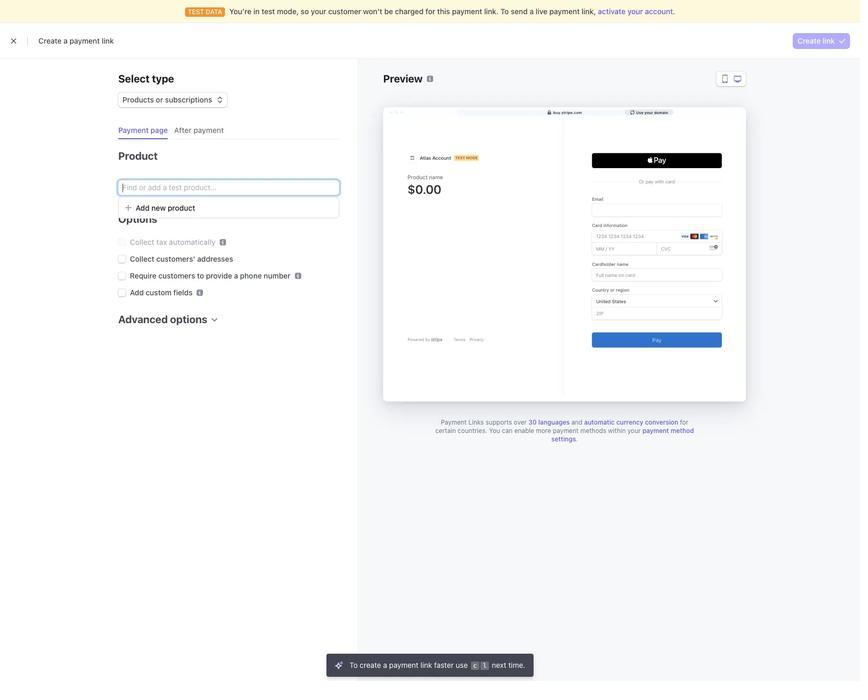 Task type: describe. For each thing, give the bounding box(es) containing it.
customers'
[[156, 254, 195, 263]]

addresses
[[197, 254, 233, 263]]

product
[[118, 150, 158, 162]]

advanced
[[118, 313, 168, 325]]

0 horizontal spatial for
[[426, 7, 435, 16]]

for inside for certain countries. you can enable more payment methods within your
[[680, 419, 688, 426]]

link inside create link button
[[823, 36, 835, 45]]

links
[[468, 419, 484, 426]]

products or subscriptions
[[123, 95, 212, 104]]

0 vertical spatial .
[[673, 7, 675, 16]]

type
[[152, 73, 174, 85]]

30 languages link
[[529, 419, 570, 426]]

automatically
[[169, 238, 216, 247]]

method
[[671, 427, 694, 435]]

payment for payment links supports over 30 languages and automatic currency conversion
[[441, 419, 467, 426]]

create link button
[[793, 33, 850, 48]]

charged
[[395, 7, 424, 16]]

to
[[197, 271, 204, 280]]

options
[[170, 313, 207, 325]]

payment inside payment method settings
[[643, 427, 669, 435]]

Find or add a test product… text field
[[118, 180, 339, 195]]

you're
[[229, 7, 252, 16]]

add new product
[[136, 203, 195, 212]]

link,
[[582, 7, 596, 16]]

methods
[[580, 427, 606, 435]]

select
[[118, 73, 150, 85]]

advanced options
[[118, 313, 207, 325]]

0 horizontal spatial link
[[102, 36, 114, 45]]

you
[[489, 427, 500, 435]]

create a payment link
[[38, 36, 114, 45]]

your inside button
[[645, 110, 653, 114]]

products
[[123, 95, 154, 104]]

next
[[492, 661, 506, 670]]

require
[[130, 271, 156, 280]]

certain
[[435, 427, 456, 435]]

customer
[[328, 7, 361, 16]]

automatic
[[584, 419, 615, 426]]

30
[[529, 419, 537, 426]]

account
[[645, 7, 673, 16]]

settings
[[551, 435, 576, 443]]

to create a payment link faster use c
[[350, 661, 477, 670]]

create for create link
[[798, 36, 821, 45]]

send
[[511, 7, 528, 16]]

collect for collect customers' addresses
[[130, 254, 154, 263]]

activate
[[598, 7, 626, 16]]

over
[[514, 419, 527, 426]]

0 vertical spatial to
[[501, 7, 509, 16]]

collect for collect tax automatically
[[130, 238, 154, 247]]

1 vertical spatial .
[[576, 435, 578, 443]]

and
[[571, 419, 583, 426]]

you're in test mode, so your customer won't be charged for this payment link. to send a live payment link, activate your account .
[[229, 7, 675, 16]]

products or subscriptions button
[[118, 90, 227, 107]]

use your domain button
[[625, 109, 673, 115]]

your inside for certain countries. you can enable more payment methods within your
[[628, 427, 641, 435]]

use
[[636, 110, 643, 114]]

require customers to provide a phone number
[[130, 271, 291, 280]]

l
[[483, 662, 487, 670]]



Task type: vqa. For each thing, say whether or not it's contained in the screenshot.
the right started
no



Task type: locate. For each thing, give the bounding box(es) containing it.
1 horizontal spatial payment
[[441, 419, 467, 426]]

after
[[174, 126, 192, 135]]

options
[[118, 213, 157, 225]]

your
[[311, 7, 326, 16], [628, 7, 643, 16], [645, 110, 653, 114], [628, 427, 641, 435]]

your right the so
[[311, 7, 326, 16]]

collect left tax at the left top of page
[[130, 238, 154, 247]]

fields
[[173, 288, 193, 297]]

l next time.
[[483, 661, 525, 670]]

add up options
[[136, 203, 150, 212]]

for up method on the right
[[680, 419, 688, 426]]

payment inside button
[[118, 126, 149, 135]]

add down require
[[130, 288, 144, 297]]

new
[[151, 203, 166, 212]]

add custom fields
[[130, 288, 193, 297]]

0 horizontal spatial .
[[576, 435, 578, 443]]

2 collect from the top
[[130, 254, 154, 263]]

or
[[156, 95, 163, 104]]

more
[[536, 427, 551, 435]]

payment for payment page
[[118, 126, 149, 135]]

c
[[473, 662, 477, 670]]

payment
[[118, 126, 149, 135], [441, 419, 467, 426]]

subscriptions
[[165, 95, 212, 104]]

activate your account link
[[598, 7, 673, 16]]

0 horizontal spatial payment
[[118, 126, 149, 135]]

your right use
[[645, 110, 653, 114]]

after payment button
[[170, 122, 230, 139]]

add inside add new product button
[[136, 203, 150, 212]]

buy.stripe.com
[[553, 110, 582, 114]]

create inside create link button
[[798, 36, 821, 45]]

live
[[536, 7, 548, 16]]

payment up the "certain"
[[441, 419, 467, 426]]

payment inside for certain countries. you can enable more payment methods within your
[[553, 427, 579, 435]]

collect up require
[[130, 254, 154, 263]]

product
[[168, 203, 195, 212]]

payment method settings
[[551, 427, 694, 443]]

a
[[530, 7, 534, 16], [64, 36, 68, 45], [234, 271, 238, 280], [383, 661, 387, 670]]

1 vertical spatial payment
[[441, 419, 467, 426]]

add
[[136, 203, 150, 212], [130, 288, 144, 297]]

number
[[264, 271, 291, 280]]

1 horizontal spatial .
[[673, 7, 675, 16]]

payment page
[[118, 126, 168, 135]]

0 vertical spatial add
[[136, 203, 150, 212]]

test
[[262, 7, 275, 16]]

be
[[384, 7, 393, 16]]

1 vertical spatial collect
[[130, 254, 154, 263]]

create for create a payment link
[[38, 36, 62, 45]]

1 horizontal spatial create
[[798, 36, 821, 45]]

currency
[[616, 419, 643, 426]]

a inside payment page tab panel
[[234, 271, 238, 280]]

1 horizontal spatial to
[[501, 7, 509, 16]]

can
[[502, 427, 513, 435]]

after payment
[[174, 126, 224, 135]]

payment links supports over 30 languages and automatic currency conversion
[[441, 419, 678, 426]]

add for add new product
[[136, 203, 150, 212]]

add new product button
[[119, 199, 339, 217]]

payment page button
[[114, 122, 174, 139]]

1 create from the left
[[38, 36, 62, 45]]

use
[[456, 661, 468, 670]]

to right link.
[[501, 7, 509, 16]]

1 collect from the top
[[130, 238, 154, 247]]

domain
[[654, 110, 668, 114]]

languages
[[538, 419, 570, 426]]

add inside payment page tab panel
[[130, 288, 144, 297]]

0 horizontal spatial to
[[350, 661, 358, 670]]

payment link settings tab list
[[114, 122, 339, 139]]

enable
[[514, 427, 534, 435]]

so
[[301, 7, 309, 16]]

payment page tab panel
[[110, 139, 339, 342]]

your down automatic currency conversion 'link'
[[628, 427, 641, 435]]

collect
[[130, 238, 154, 247], [130, 254, 154, 263]]

conversion
[[645, 419, 678, 426]]

collect tax automatically
[[130, 238, 216, 247]]

for certain countries. you can enable more payment methods within your
[[435, 419, 688, 435]]

select type
[[118, 73, 174, 85]]

customers
[[158, 271, 195, 280]]

faster
[[434, 661, 454, 670]]

to left create
[[350, 661, 358, 670]]

preview
[[383, 73, 423, 85]]

this
[[437, 7, 450, 16]]

.
[[673, 7, 675, 16], [576, 435, 578, 443]]

payment method settings link
[[551, 427, 694, 443]]

within
[[608, 427, 626, 435]]

custom
[[146, 288, 172, 297]]

2 create from the left
[[798, 36, 821, 45]]

page
[[151, 126, 168, 135]]

use your domain
[[636, 110, 668, 114]]

link
[[102, 36, 114, 45], [823, 36, 835, 45], [421, 661, 432, 670]]

payment
[[452, 7, 482, 16], [549, 7, 580, 16], [70, 36, 100, 45], [193, 126, 224, 135], [553, 427, 579, 435], [643, 427, 669, 435], [389, 661, 419, 670]]

add for add custom fields
[[130, 288, 144, 297]]

0 horizontal spatial create
[[38, 36, 62, 45]]

1 vertical spatial for
[[680, 419, 688, 426]]

create
[[38, 36, 62, 45], [798, 36, 821, 45]]

link.
[[484, 7, 499, 16]]

1 vertical spatial add
[[130, 288, 144, 297]]

tax
[[156, 238, 167, 247]]

2 horizontal spatial link
[[823, 36, 835, 45]]

create
[[360, 661, 381, 670]]

0 vertical spatial for
[[426, 7, 435, 16]]

countries.
[[458, 427, 487, 435]]

create link
[[798, 36, 835, 45]]

payment inside button
[[193, 126, 224, 135]]

advanced options button
[[114, 307, 218, 327]]

won't
[[363, 7, 382, 16]]

time.
[[508, 661, 525, 670]]

for left this
[[426, 7, 435, 16]]

mode,
[[277, 7, 299, 16]]

provide
[[206, 271, 232, 280]]

your right the 'activate'
[[628, 7, 643, 16]]

in
[[253, 7, 260, 16]]

supports
[[486, 419, 512, 426]]

payment left page
[[118, 126, 149, 135]]

1 horizontal spatial link
[[421, 661, 432, 670]]

1 vertical spatial to
[[350, 661, 358, 670]]

0 vertical spatial collect
[[130, 238, 154, 247]]

collect customers' addresses
[[130, 254, 233, 263]]

automatic currency conversion link
[[584, 419, 678, 426]]

phone
[[240, 271, 262, 280]]

0 vertical spatial payment
[[118, 126, 149, 135]]

1 horizontal spatial for
[[680, 419, 688, 426]]



